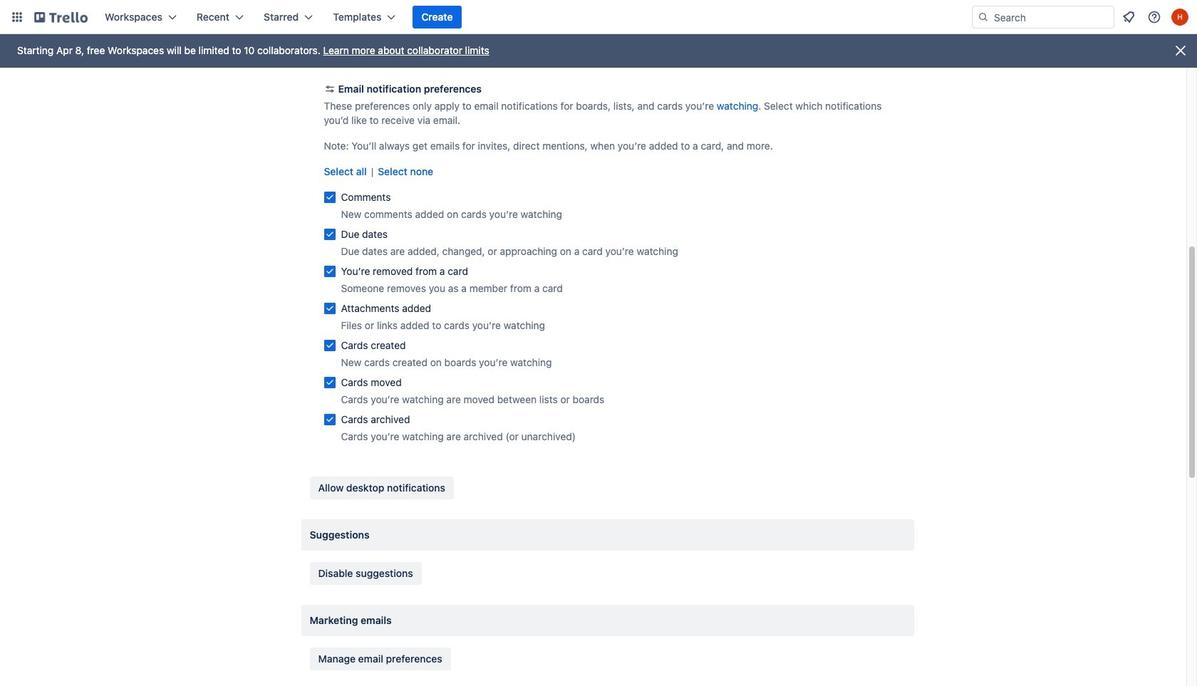 Task type: vqa. For each thing, say whether or not it's contained in the screenshot.
search icon on the right top of the page
yes



Task type: describe. For each thing, give the bounding box(es) containing it.
open information menu image
[[1148, 10, 1162, 24]]

Search field
[[989, 7, 1114, 27]]

primary element
[[0, 0, 1198, 34]]



Task type: locate. For each thing, give the bounding box(es) containing it.
back to home image
[[34, 6, 88, 29]]

search image
[[978, 11, 989, 23]]

howard (howard38800628) image
[[1172, 9, 1189, 26]]

0 notifications image
[[1121, 9, 1138, 26]]



